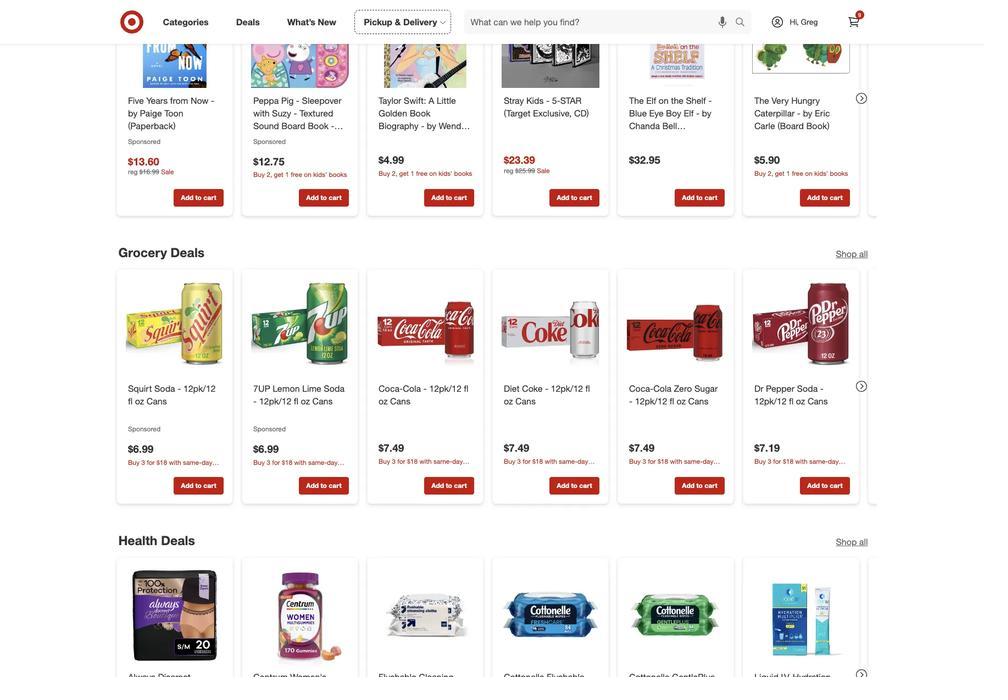 Task type: locate. For each thing, give the bounding box(es) containing it.
1 vertical spatial sound
[[253, 145, 279, 156]]

the inside the elf on the shelf - blue eye boy elf - by chanda bell (hardcover)
[[629, 95, 644, 106]]

2 horizontal spatial 1
[[786, 169, 790, 178]]

liquid i.v. hydration multiplier vegan powder electrolyte supplements - lemon lime - 0.56oz each/10ct image
[[752, 566, 850, 664], [752, 566, 850, 664]]

book
[[410, 108, 430, 119], [308, 120, 328, 131]]

buy 2, get 1 free on kids' books button down pad
[[253, 170, 347, 180]]

books for $5.90
[[830, 169, 848, 178]]

2 shop from the top
[[836, 536, 857, 547]]

get down $4.99
[[399, 169, 409, 178]]

to for coca-cola - 12pk/12 fl oz cans
[[446, 481, 452, 490]]

1 coca- from the left
[[378, 383, 403, 394]]

flushable cleaning cloths - fresh scent - up & up™ image
[[376, 566, 474, 664], [376, 566, 474, 664]]

2 cans from the left
[[312, 396, 332, 407]]

to for squirt soda - 12pk/12 fl oz cans
[[195, 481, 201, 490]]

1 inside $12.75 buy 2, get 1 free on kids' books
[[285, 171, 289, 179]]

4 cans from the left
[[515, 396, 536, 407]]

0 horizontal spatial $6.99
[[128, 443, 153, 455]]

0 vertical spatial textured
[[299, 108, 333, 119]]

free down pad
[[291, 171, 302, 179]]

always discreet boutique maximum protection adult incontinence underwear for women - peach image
[[126, 566, 223, 664], [126, 566, 223, 664]]

soda inside dr pepper soda - 12pk/12 fl oz cans
[[797, 383, 818, 394]]

3 inside $7.19 buy 3 for $18 with same-day order services
[[768, 457, 771, 466]]

get inside $5.90 buy 2, get 1 free on kids' books
[[775, 169, 784, 178]]

by down hungry
[[803, 108, 812, 119]]

1 horizontal spatial coca-
[[629, 383, 653, 394]]

sponsored down 7up
[[253, 425, 286, 433]]

1 vertical spatial shop all link
[[836, 536, 868, 548]]

on for $4.99
[[429, 169, 437, 178]]

0 vertical spatial shop all link
[[836, 248, 868, 260]]

2 horizontal spatial books
[[830, 169, 848, 178]]

$7.49 for coca-cola - 12pk/12 fl oz cans
[[378, 441, 404, 454]]

&
[[395, 16, 401, 27], [279, 133, 285, 144]]

kids' inside $12.75 buy 2, get 1 free on kids' books
[[313, 171, 327, 179]]

on inside $4.99 buy 2, get 1 free on kids' books
[[429, 169, 437, 178]]

3 cans from the left
[[390, 396, 410, 407]]

add to cart for diet coke - 12pk/12 fl oz cans
[[557, 481, 592, 490]]

5-
[[552, 95, 560, 106]]

2, inside $5.90 buy 2, get 1 free on kids' books
[[768, 169, 773, 178]]

1 all from the top
[[859, 248, 868, 259]]

12pk/12 inside coca-cola - 12pk/12 fl oz cans
[[429, 383, 461, 394]]

day inside $7.19 buy 3 for $18 with same-day order services
[[828, 457, 839, 466]]

hi,
[[790, 17, 799, 26]]

on inside $12.75 buy 2, get 1 free on kids' books
[[304, 171, 311, 179]]

$6.99 for 12pk/12
[[253, 443, 279, 455]]

6 oz from the left
[[796, 396, 805, 407]]

add for coca-cola zero sugar - 12pk/12 fl oz cans
[[682, 481, 694, 490]]

shelf
[[686, 95, 706, 106]]

add for dr pepper soda - 12pk/12 fl oz cans
[[807, 481, 820, 490]]

sale
[[537, 166, 550, 175], [161, 168, 174, 176]]

kids' down wendy
[[438, 169, 452, 178]]

add to cart for the very hungry caterpillar - by eric carle (board book)
[[807, 193, 843, 202]]

1 for $5.90
[[786, 169, 790, 178]]

on inside $5.90 buy 2, get 1 free on kids' books
[[805, 169, 813, 178]]

3 $7.49 buy 3 for $18 with same-day order services from the left
[[629, 441, 713, 475]]

1 horizontal spatial elf
[[684, 108, 694, 119]]

services inside $7.19 buy 3 for $18 with same-day order services
[[772, 467, 797, 475]]

order inside $7.19 buy 3 for $18 with same-day order services
[[754, 467, 770, 475]]

1 horizontal spatial $7.49
[[504, 441, 529, 454]]

0 horizontal spatial &
[[279, 133, 285, 144]]

the
[[671, 95, 683, 106]]

What can we help you find? suggestions appear below search field
[[464, 10, 738, 34]]

$4.99
[[378, 154, 404, 166]]

coca- inside coca-cola zero sugar - 12pk/12 fl oz cans
[[629, 383, 653, 394]]

2 (hardcover) from the left
[[629, 133, 675, 144]]

0 vertical spatial sound
[[253, 120, 279, 131]]

kids' for $4.99
[[438, 169, 452, 178]]

stray kids - 5-star (target exclusive, cd) link
[[504, 95, 597, 120]]

2 vertical spatial deals
[[161, 533, 195, 548]]

to for the elf on the shelf - blue eye boy elf - by chanda bell (hardcover)
[[696, 193, 703, 202]]

soda right lime
[[324, 383, 344, 394]]

0 horizontal spatial $7.49 buy 3 for $18 with same-day order services
[[378, 441, 463, 475]]

1 oz from the left
[[135, 396, 144, 407]]

3 for dr pepper soda - 12pk/12 fl oz cans
[[768, 457, 771, 466]]

to for stray kids - 5-star (target exclusive, cd)
[[571, 193, 577, 202]]

$18 for coca-cola zero sugar - 12pk/12 fl oz cans
[[658, 457, 668, 466]]

deals link
[[227, 10, 274, 34]]

to for 7up lemon lime soda - 12pk/12 fl oz cans
[[320, 481, 327, 490]]

swift:
[[404, 95, 426, 106]]

by
[[128, 108, 137, 119], [702, 108, 711, 119], [803, 108, 812, 119], [427, 120, 436, 131]]

services for coca-cola - 12pk/12 fl oz cans
[[396, 467, 421, 475]]

cola inside coca-cola - 12pk/12 fl oz cans
[[403, 383, 421, 394]]

categories
[[163, 16, 209, 27]]

sale right $16.99
[[161, 168, 174, 176]]

2 horizontal spatial $7.49 buy 3 for $18 with same-day order services
[[629, 441, 713, 475]]

elf
[[646, 95, 656, 106], [684, 108, 694, 119]]

0 horizontal spatial book
[[308, 120, 328, 131]]

2, inside $4.99 buy 2, get 1 free on kids' books
[[392, 169, 397, 178]]

kids' inside $5.90 buy 2, get 1 free on kids' books
[[814, 169, 828, 178]]

books for $12.75
[[329, 171, 347, 179]]

- inside stray kids - 5-star (target exclusive, cd)
[[546, 95, 549, 106]]

cart for five years from now - by  paige toon (paperback)
[[203, 193, 216, 202]]

-
[[211, 95, 214, 106], [296, 95, 299, 106], [546, 95, 549, 106], [708, 95, 712, 106], [293, 108, 297, 119], [696, 108, 699, 119], [797, 108, 801, 119], [331, 120, 334, 131], [421, 120, 424, 131], [177, 383, 181, 394], [423, 383, 427, 394], [545, 383, 548, 394], [820, 383, 824, 394], [253, 396, 257, 407], [629, 396, 632, 407]]

12pk/12 inside diet coke - 12pk/12 fl oz cans
[[551, 383, 583, 394]]

sponsored for 12pk/12
[[253, 425, 286, 433]]

shop all link
[[836, 248, 868, 260], [836, 536, 868, 548]]

1 vertical spatial shop all
[[836, 536, 868, 547]]

1 cola from the left
[[403, 383, 421, 394]]

& inside peppa pig - sleepover with suzy - textured sound board book - touch & feel textured sound pad for tactile play
[[279, 133, 285, 144]]

(hardcover) down wendy
[[407, 133, 453, 144]]

sale for $13.60
[[161, 168, 174, 176]]

$13.60
[[128, 155, 159, 167]]

order
[[378, 467, 394, 475], [504, 467, 519, 475], [629, 467, 645, 475], [754, 467, 770, 475], [128, 468, 144, 476], [253, 468, 269, 476]]

cans inside 7up lemon lime soda - 12pk/12 fl oz cans
[[312, 396, 332, 407]]

five years from now - by  paige toon (paperback) image
[[126, 0, 223, 88]]

five years from now - by  paige toon (paperback) link
[[128, 95, 221, 132]]

add to cart button for squirt soda - 12pk/12 fl oz cans
[[173, 477, 223, 495]]

2 all from the top
[[859, 536, 868, 547]]

very
[[772, 95, 789, 106]]

peppa pig - sleepover with suzy - textured sound board book - touch & feel textured sound pad for tactile play
[[253, 95, 341, 169]]

$12.75 buy 2, get 1 free on kids' books
[[253, 155, 347, 179]]

kids'
[[438, 169, 452, 178], [814, 169, 828, 178], [313, 171, 327, 179]]

order for coca-cola zero sugar - 12pk/12 fl oz cans
[[629, 467, 645, 475]]

for inside peppa pig - sleepover with suzy - textured sound board book - touch & feel textured sound pad for tactile play
[[299, 145, 310, 156]]

7up lemon lime soda - 12pk/12 fl oz cans image
[[251, 278, 349, 376], [251, 278, 349, 376]]

5 cans from the left
[[688, 396, 708, 407]]

caterpillar
[[754, 108, 795, 119]]

1 horizontal spatial 2,
[[392, 169, 397, 178]]

(hardcover) down chanda
[[629, 133, 675, 144]]

reg down $23.39 at the right top of page
[[504, 166, 513, 175]]

free for $4.99
[[416, 169, 427, 178]]

add for diet coke - 12pk/12 fl oz cans
[[557, 481, 569, 490]]

buy
[[378, 169, 390, 178], [754, 169, 766, 178], [253, 171, 265, 179], [378, 457, 390, 466], [504, 457, 515, 466], [629, 457, 641, 466], [754, 457, 766, 466], [128, 459, 139, 467], [253, 459, 265, 467]]

$18 for diet coke - 12pk/12 fl oz cans
[[532, 457, 543, 466]]

all for health deals
[[859, 536, 868, 547]]

the for the very hungry caterpillar - by eric carle (board book)
[[754, 95, 769, 106]]

with inside peppa pig - sleepover with suzy - textured sound board book - touch & feel textured sound pad for tactile play
[[253, 108, 269, 119]]

cart for coca-cola - 12pk/12 fl oz cans
[[454, 481, 467, 490]]

2 soda from the left
[[324, 383, 344, 394]]

cart for the very hungry caterpillar - by eric carle (board book)
[[830, 193, 843, 202]]

1 cans from the left
[[146, 396, 167, 407]]

cart for peppa pig - sleepover with suzy - textured sound board book - touch & feel textured sound pad for tactile play
[[329, 193, 341, 202]]

shop all for grocery deals
[[836, 248, 868, 259]]

$7.49
[[378, 441, 404, 454], [504, 441, 529, 454], [629, 441, 654, 454]]

2 horizontal spatial get
[[775, 169, 784, 178]]

2 oz from the left
[[301, 396, 310, 407]]

books inside $12.75 buy 2, get 1 free on kids' books
[[329, 171, 347, 179]]

day for dr pepper soda - 12pk/12 fl oz cans
[[828, 457, 839, 466]]

$18 for dr pepper soda - 12pk/12 fl oz cans
[[783, 457, 793, 466]]

$7.49 buy 3 for $18 with same-day order services for coca-cola - 12pk/12 fl oz cans
[[378, 441, 463, 475]]

buy inside $5.90 buy 2, get 1 free on kids' books
[[754, 169, 766, 178]]

3 oz from the left
[[378, 396, 388, 407]]

1 $6.99 buy 3 for $18 with same-day order services from the left
[[128, 443, 212, 476]]

0 horizontal spatial 2,
[[266, 171, 272, 179]]

coca-cola zero sugar - 12pk/12 fl oz cans image
[[627, 278, 725, 376], [627, 278, 725, 376]]

1 shop from the top
[[836, 248, 857, 259]]

1 horizontal spatial 1
[[410, 169, 414, 178]]

add
[[181, 193, 193, 202], [306, 193, 319, 202], [431, 193, 444, 202], [557, 193, 569, 202], [682, 193, 694, 202], [807, 193, 820, 202], [181, 481, 193, 490], [306, 481, 319, 490], [431, 481, 444, 490], [557, 481, 569, 490], [682, 481, 694, 490], [807, 481, 820, 490]]

free down biography at the top
[[416, 169, 427, 178]]

sound up touch
[[253, 120, 279, 131]]

1 horizontal spatial book
[[410, 108, 430, 119]]

- inside 7up lemon lime soda - 12pk/12 fl oz cans
[[253, 396, 257, 407]]

2 $7.49 from the left
[[504, 441, 529, 454]]

2 horizontal spatial 2,
[[768, 169, 773, 178]]

book down swift:
[[410, 108, 430, 119]]

textured up tactile
[[306, 133, 340, 144]]

$7.49 for coca-cola zero sugar - 12pk/12 fl oz cans
[[629, 441, 654, 454]]

cola inside coca-cola zero sugar - 12pk/12 fl oz cans
[[653, 383, 671, 394]]

add for stray kids - 5-star (target exclusive, cd)
[[557, 193, 569, 202]]

soda inside the squirt soda - 12pk/12 fl oz cans
[[154, 383, 175, 394]]

0 horizontal spatial get
[[274, 171, 283, 179]]

book inside peppa pig - sleepover with suzy - textured sound board book - touch & feel textured sound pad for tactile play
[[308, 120, 328, 131]]

book right board
[[308, 120, 328, 131]]

buy inside $4.99 buy 2, get 1 free on kids' books
[[378, 169, 390, 178]]

6 cans from the left
[[808, 396, 828, 407]]

cottonelle gentleplus flushable wipes image
[[627, 566, 725, 664], [627, 566, 725, 664]]

cart for the elf on the shelf - blue eye boy elf - by chanda bell (hardcover)
[[704, 193, 717, 202]]

1 $7.49 from the left
[[378, 441, 404, 454]]

0 vertical spatial shop
[[836, 248, 857, 259]]

day for coca-cola - 12pk/12 fl oz cans
[[452, 457, 463, 466]]

with
[[253, 108, 269, 119], [419, 457, 432, 466], [545, 457, 557, 466], [670, 457, 682, 466], [795, 457, 807, 466], [169, 459, 181, 467], [294, 459, 306, 467]]

add to cart for 7up lemon lime soda - 12pk/12 fl oz cans
[[306, 481, 341, 490]]

$18 inside $7.19 buy 3 for $18 with same-day order services
[[783, 457, 793, 466]]

2 horizontal spatial buy 2, get 1 free on kids' books button
[[754, 169, 848, 179]]

to for five years from now - by  paige toon (paperback)
[[195, 193, 201, 202]]

sale inside $23.39 reg $25.99 sale
[[537, 166, 550, 175]]

2 horizontal spatial $7.49
[[629, 441, 654, 454]]

squirt soda - 12pk/12 fl oz cans link
[[128, 383, 221, 408]]

coca-cola - 12pk/12 fl oz cans
[[378, 383, 468, 407]]

buy 2, get 1 free on kids' books button for $12.75
[[253, 170, 347, 180]]

sponsored down (paperback)
[[128, 137, 160, 145]]

1 horizontal spatial books
[[454, 169, 472, 178]]

the inside the very hungry caterpillar - by eric carle (board book)
[[754, 95, 769, 106]]

1 vertical spatial book
[[308, 120, 328, 131]]

2, down $4.99
[[392, 169, 397, 178]]

(hardcover)
[[407, 133, 453, 144], [629, 133, 675, 144]]

0 horizontal spatial reg
[[128, 168, 137, 176]]

touch
[[253, 133, 277, 144]]

1 the from the left
[[629, 95, 644, 106]]

0 horizontal spatial free
[[291, 171, 302, 179]]

reg down $13.60
[[128, 168, 137, 176]]

$7.49 buy 3 for $18 with same-day order services for diet coke - 12pk/12 fl oz cans
[[504, 441, 588, 475]]

same- for coca-cola zero sugar - 12pk/12 fl oz cans
[[684, 457, 703, 466]]

1 $7.49 buy 3 for $18 with same-day order services from the left
[[378, 441, 463, 475]]

1 vertical spatial &
[[279, 133, 285, 144]]

1 soda from the left
[[154, 383, 175, 394]]

& right pickup
[[395, 16, 401, 27]]

1 horizontal spatial &
[[395, 16, 401, 27]]

1 horizontal spatial free
[[416, 169, 427, 178]]

4 oz from the left
[[504, 396, 513, 407]]

cart for dr pepper soda - 12pk/12 fl oz cans
[[830, 481, 843, 490]]

add for the elf on the shelf - blue eye boy elf - by chanda bell (hardcover)
[[682, 193, 694, 202]]

free inside $12.75 buy 2, get 1 free on kids' books
[[291, 171, 302, 179]]

same- inside $7.19 buy 3 for $18 with same-day order services
[[809, 457, 828, 466]]

0 vertical spatial all
[[859, 248, 868, 259]]

3 soda from the left
[[797, 383, 818, 394]]

buy inside $7.19 buy 3 for $18 with same-day order services
[[754, 457, 766, 466]]

the up blue
[[629, 95, 644, 106]]

get for $12.75
[[274, 171, 283, 179]]

12pk/12 inside 7up lemon lime soda - 12pk/12 fl oz cans
[[259, 396, 291, 407]]

reg inside $23.39 reg $25.99 sale
[[504, 166, 513, 175]]

2 shop all from the top
[[836, 536, 868, 547]]

sponsored down squirt
[[128, 425, 160, 433]]

sponsored for by
[[128, 137, 160, 145]]

2 horizontal spatial free
[[792, 169, 803, 178]]

centrum women's multivitamin gummies image
[[251, 566, 349, 664], [251, 566, 349, 664]]

$16.99
[[139, 168, 159, 176]]

add to cart button for dr pepper soda - 12pk/12 fl oz cans
[[800, 477, 850, 495]]

1 vertical spatial shop
[[836, 536, 857, 547]]

1 vertical spatial all
[[859, 536, 868, 547]]

2 horizontal spatial kids'
[[814, 169, 828, 178]]

2 $6.99 from the left
[[253, 443, 279, 455]]

add to cart for peppa pig - sleepover with suzy - textured sound board book - touch & feel textured sound pad for tactile play
[[306, 193, 341, 202]]

1 horizontal spatial cola
[[653, 383, 671, 394]]

oz inside 7up lemon lime soda - 12pk/12 fl oz cans
[[301, 396, 310, 407]]

2 horizontal spatial soda
[[797, 383, 818, 394]]

1 horizontal spatial kids'
[[438, 169, 452, 178]]

sponsored for suzy
[[253, 137, 286, 145]]

sale right $25.99 at the right of page
[[537, 166, 550, 175]]

- inside five years from now - by  paige toon (paperback)
[[211, 95, 214, 106]]

2, down $5.90 at the right top of the page
[[768, 169, 773, 178]]

0 horizontal spatial buy 2, get 1 free on kids' books button
[[253, 170, 347, 180]]

deals right health
[[161, 533, 195, 548]]

1 inside $5.90 buy 2, get 1 free on kids' books
[[786, 169, 790, 178]]

dr pepper soda - 12pk/12 fl oz cans link
[[754, 383, 848, 408]]

0 vertical spatial shop all
[[836, 248, 868, 259]]

buy 2, get 1 free on kids' books button for $4.99
[[378, 169, 472, 179]]

elf up eye
[[646, 95, 656, 106]]

by down five
[[128, 108, 137, 119]]

- inside the squirt soda - 12pk/12 fl oz cans
[[177, 383, 181, 394]]

0 horizontal spatial soda
[[154, 383, 175, 394]]

cans
[[146, 396, 167, 407], [312, 396, 332, 407], [390, 396, 410, 407], [515, 396, 536, 407], [688, 396, 708, 407], [808, 396, 828, 407]]

1 vertical spatial elf
[[684, 108, 694, 119]]

2 cola from the left
[[653, 383, 671, 394]]

squirt soda - 12pk/12 fl oz cans image
[[126, 278, 223, 376], [126, 278, 223, 376]]

to for coca-cola zero sugar - 12pk/12 fl oz cans
[[696, 481, 703, 490]]

get inside $4.99 buy 2, get 1 free on kids' books
[[399, 169, 409, 178]]

fl
[[464, 383, 468, 394], [585, 383, 590, 394], [128, 396, 132, 407], [294, 396, 298, 407], [670, 396, 674, 407], [789, 396, 794, 407]]

book)
[[806, 120, 830, 131]]

cans inside the squirt soda - 12pk/12 fl oz cans
[[146, 396, 167, 407]]

reg inside $13.60 reg $16.99 sale
[[128, 168, 137, 176]]

2, for $4.99
[[392, 169, 397, 178]]

12pk/12
[[183, 383, 215, 394], [429, 383, 461, 394], [551, 383, 583, 394], [259, 396, 291, 407], [635, 396, 667, 407], [754, 396, 787, 407]]

$6.99 for oz
[[128, 443, 153, 455]]

& left feel
[[279, 133, 285, 144]]

- inside the very hungry caterpillar - by eric carle (board book)
[[797, 108, 801, 119]]

- inside dr pepper soda - 12pk/12 fl oz cans
[[820, 383, 824, 394]]

1 shop all link from the top
[[836, 248, 868, 260]]

order for coca-cola - 12pk/12 fl oz cans
[[378, 467, 394, 475]]

stray kids - 5-star (target exclusive, cd) image
[[502, 0, 599, 88], [502, 0, 599, 88]]

1 horizontal spatial soda
[[324, 383, 344, 394]]

soda right pepper
[[797, 383, 818, 394]]

search button
[[730, 10, 757, 36]]

$18
[[407, 457, 418, 466], [532, 457, 543, 466], [658, 457, 668, 466], [783, 457, 793, 466], [156, 459, 167, 467], [282, 459, 292, 467]]

add to cart button for diet coke - 12pk/12 fl oz cans
[[549, 477, 599, 495]]

feel
[[287, 133, 303, 144]]

for inside $7.19 buy 3 for $18 with same-day order services
[[773, 457, 781, 466]]

1 horizontal spatial buy 2, get 1 free on kids' books button
[[378, 169, 472, 179]]

0 horizontal spatial $7.49
[[378, 441, 404, 454]]

add to cart button
[[173, 189, 223, 206], [299, 189, 349, 206], [424, 189, 474, 206], [549, 189, 599, 206], [675, 189, 725, 206], [800, 189, 850, 206], [173, 477, 223, 495], [299, 477, 349, 495], [424, 477, 474, 495], [549, 477, 599, 495], [675, 477, 725, 495], [800, 477, 850, 495]]

get down $5.90 at the right top of the page
[[775, 169, 784, 178]]

0 horizontal spatial kids'
[[313, 171, 327, 179]]

chanda
[[629, 120, 660, 131]]

taylor swift: a little golden book biography - by  wendy loggia (hardcover) link
[[378, 95, 472, 144]]

books inside $5.90 buy 2, get 1 free on kids' books
[[830, 169, 848, 178]]

sponsored up $12.75
[[253, 137, 286, 145]]

0 horizontal spatial (hardcover)
[[407, 133, 453, 144]]

cans inside dr pepper soda - 12pk/12 fl oz cans
[[808, 396, 828, 407]]

deals left what's
[[236, 16, 260, 27]]

1 inside $4.99 buy 2, get 1 free on kids' books
[[410, 169, 414, 178]]

textured down sleepover
[[299, 108, 333, 119]]

sale inside $13.60 reg $16.99 sale
[[161, 168, 174, 176]]

stray
[[504, 95, 524, 106]]

(hardcover) inside the elf on the shelf - blue eye boy elf - by chanda bell (hardcover)
[[629, 133, 675, 144]]

free down (board
[[792, 169, 803, 178]]

2, for $5.90
[[768, 169, 773, 178]]

buy 2, get 1 free on kids' books button down $4.99
[[378, 169, 472, 179]]

sponsored
[[128, 137, 160, 145], [253, 137, 286, 145], [128, 425, 160, 433], [253, 425, 286, 433]]

soda inside 7up lemon lime soda - 12pk/12 fl oz cans
[[324, 383, 344, 394]]

1 horizontal spatial sale
[[537, 166, 550, 175]]

get down $12.75
[[274, 171, 283, 179]]

0 horizontal spatial books
[[329, 171, 347, 179]]

new
[[318, 16, 336, 27]]

$6.99 buy 3 for $18 with same-day order services for cans
[[128, 443, 212, 476]]

0 horizontal spatial elf
[[646, 95, 656, 106]]

pickup
[[364, 16, 392, 27]]

coca- inside coca-cola - 12pk/12 fl oz cans
[[378, 383, 403, 394]]

on
[[659, 95, 669, 106], [429, 169, 437, 178], [805, 169, 813, 178], [304, 171, 311, 179]]

buy 2, get 1 free on kids' books button
[[378, 169, 472, 179], [754, 169, 848, 179], [253, 170, 347, 180]]

the elf on the shelf - blue eye boy elf - by chanda bell (hardcover) image
[[627, 0, 725, 88], [627, 0, 725, 88]]

kids' inside $4.99 buy 2, get 1 free on kids' books
[[438, 169, 452, 178]]

1 $6.99 from the left
[[128, 443, 153, 455]]

2 the from the left
[[754, 95, 769, 106]]

reg for $23.39
[[504, 166, 513, 175]]

12pk/12 inside dr pepper soda - 12pk/12 fl oz cans
[[754, 396, 787, 407]]

buy 2, get 1 free on kids' books button down $5.90 at the right top of the page
[[754, 169, 848, 179]]

kids' down tactile
[[313, 171, 327, 179]]

order for diet coke - 12pk/12 fl oz cans
[[504, 467, 519, 475]]

1 horizontal spatial (hardcover)
[[629, 133, 675, 144]]

free inside $4.99 buy 2, get 1 free on kids' books
[[416, 169, 427, 178]]

2 $6.99 buy 3 for $18 with same-day order services from the left
[[253, 443, 337, 476]]

1 down pad
[[285, 171, 289, 179]]

1 horizontal spatial $6.99 buy 3 for $18 with same-day order services
[[253, 443, 337, 476]]

2 shop all link from the top
[[836, 536, 868, 548]]

0 horizontal spatial coca-
[[378, 383, 403, 394]]

suzy
[[272, 108, 291, 119]]

0 horizontal spatial cola
[[403, 383, 421, 394]]

get inside $12.75 buy 2, get 1 free on kids' books
[[274, 171, 283, 179]]

by down shelf
[[702, 108, 711, 119]]

0 horizontal spatial sale
[[161, 168, 174, 176]]

7up
[[253, 383, 270, 394]]

paige
[[140, 108, 162, 119]]

$6.99
[[128, 443, 153, 455], [253, 443, 279, 455]]

soda right squirt
[[154, 383, 175, 394]]

2, inside $12.75 buy 2, get 1 free on kids' books
[[266, 171, 272, 179]]

a
[[428, 95, 434, 106]]

pig
[[281, 95, 293, 106]]

add for 7up lemon lime soda - 12pk/12 fl oz cans
[[306, 481, 319, 490]]

fl inside diet coke - 12pk/12 fl oz cans
[[585, 383, 590, 394]]

the
[[629, 95, 644, 106], [754, 95, 769, 106]]

3
[[392, 457, 395, 466], [517, 457, 521, 466], [642, 457, 646, 466], [768, 457, 771, 466], [141, 459, 145, 467], [266, 459, 270, 467]]

5 oz from the left
[[677, 396, 686, 407]]

shop
[[836, 248, 857, 259], [836, 536, 857, 547]]

1 horizontal spatial reg
[[504, 166, 513, 175]]

books inside $4.99 buy 2, get 1 free on kids' books
[[454, 169, 472, 178]]

cottonelle flushable wet wipes image
[[502, 566, 599, 664], [502, 566, 599, 664]]

lemon
[[272, 383, 300, 394]]

0 vertical spatial book
[[410, 108, 430, 119]]

2 $7.49 buy 3 for $18 with same-day order services from the left
[[504, 441, 588, 475]]

fl inside coca-cola - 12pk/12 fl oz cans
[[464, 383, 468, 394]]

peppa pig - sleepover with suzy - textured sound board book - touch & feel textured sound pad for tactile play image
[[251, 0, 349, 88], [251, 0, 349, 88]]

1 down biography at the top
[[410, 169, 414, 178]]

lime
[[302, 383, 321, 394]]

diet coke - 12pk/12 fl oz cans image
[[502, 278, 599, 376], [502, 278, 599, 376]]

- inside coca-cola - 12pk/12 fl oz cans
[[423, 383, 427, 394]]

kids' down book)
[[814, 169, 828, 178]]

by left wendy
[[427, 120, 436, 131]]

get for $5.90
[[775, 169, 784, 178]]

1 horizontal spatial $6.99
[[253, 443, 279, 455]]

dr pepper soda - 12pk/12 fl oz cans image
[[752, 278, 850, 376], [752, 278, 850, 376]]

0 horizontal spatial the
[[629, 95, 644, 106]]

1 horizontal spatial the
[[754, 95, 769, 106]]

coca-cola - 12pk/12 fl oz cans image
[[376, 278, 474, 376], [376, 278, 474, 376]]

free
[[416, 169, 427, 178], [792, 169, 803, 178], [291, 171, 302, 179]]

same- for coca-cola - 12pk/12 fl oz cans
[[433, 457, 452, 466]]

five
[[128, 95, 144, 106]]

by inside the very hungry caterpillar - by eric carle (board book)
[[803, 108, 812, 119]]

the very hungry caterpillar - by eric carle (board book)
[[754, 95, 830, 131]]

soda
[[154, 383, 175, 394], [324, 383, 344, 394], [797, 383, 818, 394]]

the up caterpillar
[[754, 95, 769, 106]]

1 (hardcover) from the left
[[407, 133, 453, 144]]

$5.90
[[754, 154, 780, 166]]

1 vertical spatial deals
[[171, 244, 205, 260]]

1 shop all from the top
[[836, 248, 868, 259]]

0 horizontal spatial $6.99 buy 3 for $18 with same-day order services
[[128, 443, 212, 476]]

deals right grocery
[[171, 244, 205, 260]]

2, down $12.75
[[266, 171, 272, 179]]

1 horizontal spatial $7.49 buy 3 for $18 with same-day order services
[[504, 441, 588, 475]]

elf down shelf
[[684, 108, 694, 119]]

sound down touch
[[253, 145, 279, 156]]

$5.90 buy 2, get 1 free on kids' books
[[754, 154, 848, 178]]

2 coca- from the left
[[629, 383, 653, 394]]

sugar
[[694, 383, 718, 394]]

order for dr pepper soda - 12pk/12 fl oz cans
[[754, 467, 770, 475]]

shop for health deals
[[836, 536, 857, 547]]

3 $7.49 from the left
[[629, 441, 654, 454]]

free inside $5.90 buy 2, get 1 free on kids' books
[[792, 169, 803, 178]]

cans inside coca-cola - 12pk/12 fl oz cans
[[390, 396, 410, 407]]

1 horizontal spatial get
[[399, 169, 409, 178]]

0 horizontal spatial 1
[[285, 171, 289, 179]]

add to cart button for stray kids - 5-star (target exclusive, cd)
[[549, 189, 599, 206]]

buy 3 for $18 with same-day order services button for coca-cola - 12pk/12 fl oz cans
[[378, 457, 474, 475]]

add to cart for dr pepper soda - 12pk/12 fl oz cans
[[807, 481, 843, 490]]

1 down (board
[[786, 169, 790, 178]]



Task type: describe. For each thing, give the bounding box(es) containing it.
cart for stray kids - 5-star (target exclusive, cd)
[[579, 193, 592, 202]]

add to cart for taylor swift: a little golden book biography - by  wendy loggia (hardcover)
[[431, 193, 467, 202]]

coca-cola zero sugar - 12pk/12 fl oz cans
[[629, 383, 718, 407]]

peppa
[[253, 95, 279, 106]]

shop all for health deals
[[836, 536, 868, 547]]

- inside taylor swift: a little golden book biography - by  wendy loggia (hardcover)
[[421, 120, 424, 131]]

cans inside coca-cola zero sugar - 12pk/12 fl oz cans
[[688, 396, 708, 407]]

to for taylor swift: a little golden book biography - by  wendy loggia (hardcover)
[[446, 193, 452, 202]]

$25.99
[[515, 166, 535, 175]]

stray kids - 5-star (target exclusive, cd)
[[504, 95, 589, 119]]

buy 3 for $18 with same-day order services button for diet coke - 12pk/12 fl oz cans
[[504, 457, 599, 475]]

by inside the elf on the shelf - blue eye boy elf - by chanda bell (hardcover)
[[702, 108, 711, 119]]

with inside $7.19 buy 3 for $18 with same-day order services
[[795, 457, 807, 466]]

coca-cola - 12pk/12 fl oz cans link
[[378, 383, 472, 408]]

7up lemon lime soda - 12pk/12 fl oz cans
[[253, 383, 344, 407]]

3 for coca-cola - 12pk/12 fl oz cans
[[392, 457, 395, 466]]

pepper
[[766, 383, 795, 394]]

hungry
[[791, 95, 820, 106]]

bell
[[662, 120, 677, 131]]

now
[[190, 95, 208, 106]]

grocery
[[118, 244, 167, 260]]

add to cart for coca-cola - 12pk/12 fl oz cans
[[431, 481, 467, 490]]

wendy
[[439, 120, 466, 131]]

$7.19
[[754, 441, 780, 454]]

free for $12.75
[[291, 171, 302, 179]]

golden
[[378, 108, 407, 119]]

cart for 7up lemon lime soda - 12pk/12 fl oz cans
[[329, 481, 341, 490]]

add to cart button for coca-cola - 12pk/12 fl oz cans
[[424, 477, 474, 495]]

to for the very hungry caterpillar - by eric carle (board book)
[[822, 193, 828, 202]]

coke
[[522, 383, 542, 394]]

$7.49 for diet coke - 12pk/12 fl oz cans
[[504, 441, 529, 454]]

services for diet coke - 12pk/12 fl oz cans
[[521, 467, 546, 475]]

(hardcover) inside taylor swift: a little golden book biography - by  wendy loggia (hardcover)
[[407, 133, 453, 144]]

cart for diet coke - 12pk/12 fl oz cans
[[579, 481, 592, 490]]

search
[[730, 17, 757, 28]]

0 vertical spatial &
[[395, 16, 401, 27]]

blue
[[629, 108, 647, 119]]

$23.39
[[504, 153, 535, 166]]

oz inside the squirt soda - 12pk/12 fl oz cans
[[135, 396, 144, 407]]

add to cart button for the very hungry caterpillar - by eric carle (board book)
[[800, 189, 850, 206]]

buy for diet coke - 12pk/12 fl oz cans
[[504, 457, 515, 466]]

taylor swift: a little golden book biography - by  wendy loggia (hardcover) image
[[376, 0, 474, 88]]

cans inside diet coke - 12pk/12 fl oz cans
[[515, 396, 536, 407]]

categories link
[[154, 10, 222, 34]]

add to cart for stray kids - 5-star (target exclusive, cd)
[[557, 193, 592, 202]]

fl inside dr pepper soda - 12pk/12 fl oz cans
[[789, 396, 794, 407]]

add for the very hungry caterpillar - by eric carle (board book)
[[807, 193, 820, 202]]

1 vertical spatial textured
[[306, 133, 340, 144]]

shop for grocery deals
[[836, 248, 857, 259]]

oz inside coca-cola - 12pk/12 fl oz cans
[[378, 396, 388, 407]]

(board
[[778, 120, 804, 131]]

to for dr pepper soda - 12pk/12 fl oz cans
[[822, 481, 828, 490]]

sale for $23.39
[[537, 166, 550, 175]]

add to cart for squirt soda - 12pk/12 fl oz cans
[[181, 481, 216, 490]]

health
[[118, 533, 157, 548]]

add for five years from now - by  paige toon (paperback)
[[181, 193, 193, 202]]

little
[[437, 95, 456, 106]]

what's
[[287, 16, 315, 27]]

kids
[[526, 95, 544, 106]]

biography
[[378, 120, 418, 131]]

2 sound from the top
[[253, 145, 279, 156]]

zero
[[674, 383, 692, 394]]

same- for diet coke - 12pk/12 fl oz cans
[[559, 457, 577, 466]]

deals for health deals
[[161, 533, 195, 548]]

buy for coca-cola zero sugar - 12pk/12 fl oz cans
[[629, 457, 641, 466]]

kids' for $12.75
[[313, 171, 327, 179]]

add to cart button for coca-cola zero sugar - 12pk/12 fl oz cans
[[675, 477, 725, 495]]

oz inside coca-cola zero sugar - 12pk/12 fl oz cans
[[677, 396, 686, 407]]

$4.99 buy 2, get 1 free on kids' books
[[378, 154, 472, 178]]

cola for cans
[[403, 383, 421, 394]]

star
[[560, 95, 582, 106]]

board
[[281, 120, 305, 131]]

cola for fl
[[653, 383, 671, 394]]

taylor
[[378, 95, 401, 106]]

deals for grocery deals
[[171, 244, 205, 260]]

grocery deals
[[118, 244, 205, 260]]

exclusive,
[[533, 108, 572, 119]]

the elf on the shelf - blue eye boy elf - by chanda bell (hardcover) link
[[629, 95, 722, 144]]

- inside diet coke - 12pk/12 fl oz cans
[[545, 383, 548, 394]]

add to cart button for peppa pig - sleepover with suzy - textured sound board book - touch & feel textured sound pad for tactile play
[[299, 189, 349, 206]]

12pk/12 inside coca-cola zero sugar - 12pk/12 fl oz cans
[[635, 396, 667, 407]]

the elf on the shelf - blue eye boy elf - by chanda bell (hardcover)
[[629, 95, 712, 144]]

sleepover
[[302, 95, 341, 106]]

carle
[[754, 120, 775, 131]]

buy for the very hungry caterpillar - by eric carle (board book)
[[754, 169, 766, 178]]

(target
[[504, 108, 530, 119]]

books for $4.99
[[454, 169, 472, 178]]

9 link
[[842, 10, 866, 34]]

add for squirt soda - 12pk/12 fl oz cans
[[181, 481, 193, 490]]

what's new
[[287, 16, 336, 27]]

the very hungry caterpillar - by eric carle (board book) link
[[754, 95, 848, 132]]

$6.99 buy 3 for $18 with same-day order services for fl
[[253, 443, 337, 476]]

the for the elf on the shelf - blue eye boy elf - by chanda bell (hardcover)
[[629, 95, 644, 106]]

3 for coca-cola zero sugar - 12pk/12 fl oz cans
[[642, 457, 646, 466]]

eric
[[815, 108, 830, 119]]

same- for dr pepper soda - 12pk/12 fl oz cans
[[809, 457, 828, 466]]

peppa pig - sleepover with suzy - textured sound board book - touch & feel textured sound pad for tactile play link
[[253, 95, 347, 169]]

- inside coca-cola zero sugar - 12pk/12 fl oz cans
[[629, 396, 632, 407]]

tactile
[[312, 145, 337, 156]]

fl inside coca-cola zero sugar - 12pk/12 fl oz cans
[[670, 396, 674, 407]]

12pk/12 inside the squirt soda - 12pk/12 fl oz cans
[[183, 383, 215, 394]]

eye
[[649, 108, 663, 119]]

cart for squirt soda - 12pk/12 fl oz cans
[[203, 481, 216, 490]]

buy inside $12.75 buy 2, get 1 free on kids' books
[[253, 171, 265, 179]]

book inside taylor swift: a little golden book biography - by  wendy loggia (hardcover)
[[410, 108, 430, 119]]

add to cart button for 7up lemon lime soda - 12pk/12 fl oz cans
[[299, 477, 349, 495]]

cd)
[[574, 108, 589, 119]]

add to cart button for five years from now - by  paige toon (paperback)
[[173, 189, 223, 206]]

1 sound from the top
[[253, 120, 279, 131]]

add to cart button for taylor swift: a little golden book biography - by  wendy loggia (hardcover)
[[424, 189, 474, 206]]

$12.75
[[253, 155, 284, 167]]

five years from now - by  paige toon (paperback)
[[128, 95, 214, 131]]

what's new link
[[278, 10, 350, 34]]

play
[[253, 158, 270, 169]]

add for coca-cola - 12pk/12 fl oz cans
[[431, 481, 444, 490]]

add to cart for five years from now - by  paige toon (paperback)
[[181, 193, 216, 202]]

fl inside 7up lemon lime soda - 12pk/12 fl oz cans
[[294, 396, 298, 407]]

(paperback)
[[128, 120, 175, 131]]

taylor swift: a little golden book biography - by  wendy loggia (hardcover)
[[378, 95, 466, 144]]

greg
[[801, 17, 818, 26]]

loggia
[[378, 133, 405, 144]]

cart for coca-cola zero sugar - 12pk/12 fl oz cans
[[704, 481, 717, 490]]

coca- for 12pk/12
[[629, 383, 653, 394]]

to for peppa pig - sleepover with suzy - textured sound board book - touch & feel textured sound pad for tactile play
[[320, 193, 327, 202]]

$32.95
[[629, 154, 660, 166]]

9
[[858, 12, 861, 18]]

1 for $4.99
[[410, 169, 414, 178]]

pad
[[281, 145, 297, 156]]

$13.60 reg $16.99 sale
[[128, 155, 174, 176]]

fl inside the squirt soda - 12pk/12 fl oz cans
[[128, 396, 132, 407]]

to for diet coke - 12pk/12 fl oz cans
[[571, 481, 577, 490]]

from
[[170, 95, 188, 106]]

dr
[[754, 383, 763, 394]]

years
[[146, 95, 167, 106]]

add to cart button for the elf on the shelf - blue eye boy elf - by chanda bell (hardcover)
[[675, 189, 725, 206]]

free for $5.90
[[792, 169, 803, 178]]

boy
[[666, 108, 681, 119]]

the very hungry caterpillar - by eric carle (board book) image
[[752, 0, 850, 88]]

oz inside diet coke - 12pk/12 fl oz cans
[[504, 396, 513, 407]]

0 vertical spatial elf
[[646, 95, 656, 106]]

3 for diet coke - 12pk/12 fl oz cans
[[517, 457, 521, 466]]

health deals
[[118, 533, 195, 548]]

$7.49 buy 3 for $18 with same-day order services for coca-cola zero sugar - 12pk/12 fl oz cans
[[629, 441, 713, 475]]

add for taylor swift: a little golden book biography - by  wendy loggia (hardcover)
[[431, 193, 444, 202]]

add to cart for the elf on the shelf - blue eye boy elf - by chanda bell (hardcover)
[[682, 193, 717, 202]]

pickup & delivery link
[[355, 10, 451, 34]]

1 for $12.75
[[285, 171, 289, 179]]

buy for taylor swift: a little golden book biography - by  wendy loggia (hardcover)
[[378, 169, 390, 178]]

sponsored for oz
[[128, 425, 160, 433]]

shop all link for grocery deals
[[836, 248, 868, 260]]

squirt soda - 12pk/12 fl oz cans
[[128, 383, 215, 407]]

oz inside dr pepper soda - 12pk/12 fl oz cans
[[796, 396, 805, 407]]

delivery
[[403, 16, 437, 27]]

by inside taylor swift: a little golden book biography - by  wendy loggia (hardcover)
[[427, 120, 436, 131]]

$7.19 buy 3 for $18 with same-day order services
[[754, 441, 839, 475]]

reg for $13.60
[[128, 168, 137, 176]]

$18 for coca-cola - 12pk/12 fl oz cans
[[407, 457, 418, 466]]

buy for dr pepper soda - 12pk/12 fl oz cans
[[754, 457, 766, 466]]

0 vertical spatial deals
[[236, 16, 260, 27]]

diet coke - 12pk/12 fl oz cans link
[[504, 383, 597, 408]]

buy for coca-cola - 12pk/12 fl oz cans
[[378, 457, 390, 466]]

coca- for oz
[[378, 383, 403, 394]]

by inside five years from now - by  paige toon (paperback)
[[128, 108, 137, 119]]

dr pepper soda - 12pk/12 fl oz cans
[[754, 383, 828, 407]]

toon
[[164, 108, 183, 119]]

day for diet coke - 12pk/12 fl oz cans
[[577, 457, 588, 466]]

all for grocery deals
[[859, 248, 868, 259]]

on inside the elf on the shelf - blue eye boy elf - by chanda bell (hardcover)
[[659, 95, 669, 106]]



Task type: vqa. For each thing, say whether or not it's contained in the screenshot.
James
no



